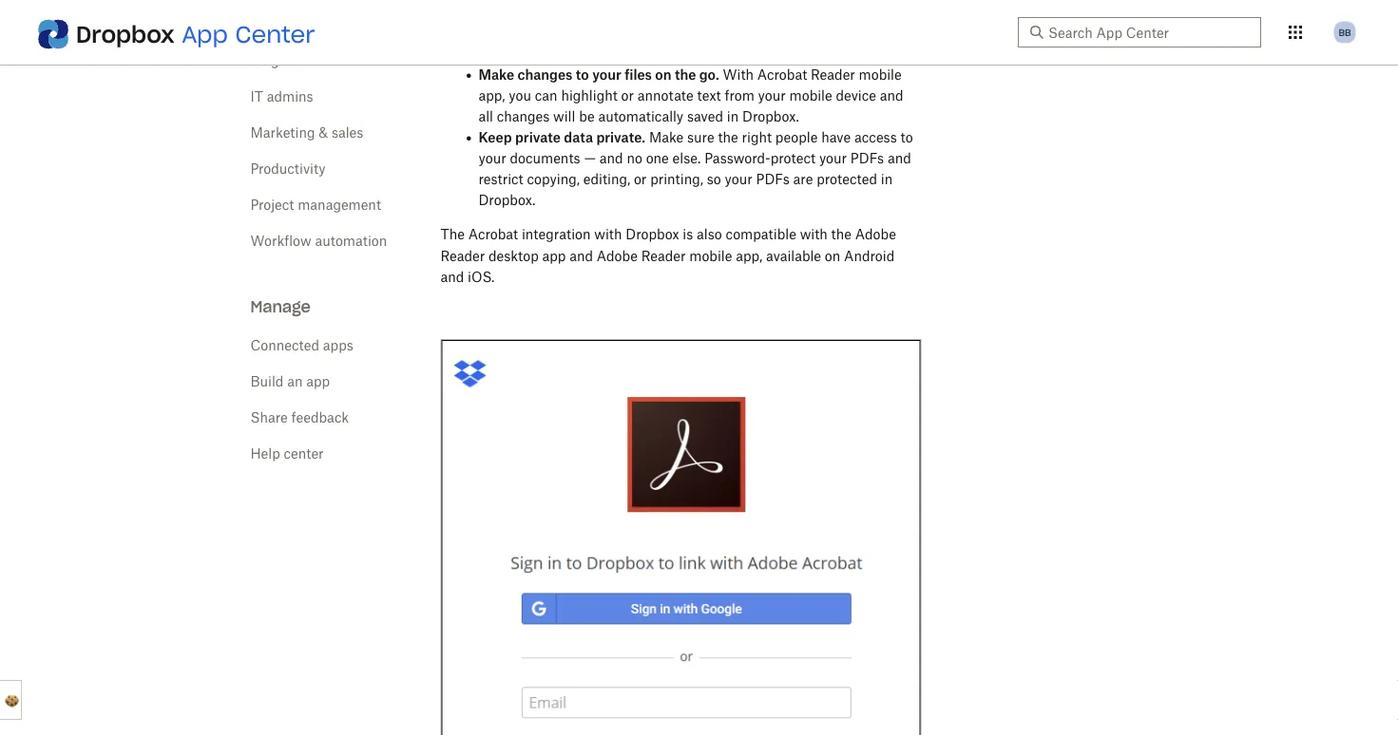 Task type: describe. For each thing, give the bounding box(es) containing it.
the inside 'the acrobat integration with dropbox is also compatible with the adobe reader desktop app and adobe reader mobile app, available on android and ios.'
[[831, 226, 852, 242]]

your down "have"
[[819, 150, 847, 166]]

share feedback link
[[250, 409, 349, 425]]

share folders from dropbox with variable permissions throughout the collaborative review process so your team has the right level of access to modify documents in acrobat.
[[479, 4, 919, 62]]

so inside share folders from dropbox with variable permissions throughout the collaborative review process so your team has the right level of access to modify documents in acrobat.
[[837, 25, 852, 41]]

people
[[775, 129, 818, 146]]

modify
[[672, 46, 716, 62]]

copying,
[[527, 171, 580, 187]]

team
[[887, 25, 919, 41]]

collaborative
[[656, 25, 737, 41]]

protect
[[771, 150, 816, 166]]

dropbox inside 'the acrobat integration with dropbox is also compatible with the adobe reader desktop app and adobe reader mobile app, available on android and ios.'
[[626, 226, 679, 242]]

0 vertical spatial esignature link
[[965, 7, 1027, 26]]

dropbox app center
[[76, 19, 315, 48]]

permissions
[[479, 25, 555, 41]]

in inside "make sure the right people have access to your documents — and no one else. password-protect your pdfs and restrict copying, editing, or printing, so your pdfs are protected in dropbox."
[[881, 171, 893, 187]]

esignature for the topmost esignature link
[[965, 9, 1027, 23]]

acrobat.
[[809, 46, 863, 62]]

with
[[723, 67, 754, 83]]

android
[[844, 248, 895, 264]]

education link
[[250, 16, 314, 32]]

is
[[683, 226, 693, 242]]

with inside share folders from dropbox with variable permissions throughout the collaborative review process so your team has the right level of access to modify documents in acrobat.
[[829, 4, 856, 20]]

restrict
[[479, 171, 523, 187]]

keep private data private.
[[479, 129, 646, 146]]

files
[[625, 67, 652, 83]]

app, inside 'the acrobat integration with dropbox is also compatible with the adobe reader desktop app and adobe reader mobile app, available on android and ios.'
[[736, 248, 762, 264]]

help center
[[250, 445, 324, 461]]

your down keep
[[479, 150, 506, 166]]

connected apps
[[250, 337, 353, 353]]

0 horizontal spatial adobe
[[597, 248, 638, 264]]

marketing & sales link
[[250, 124, 363, 140]]

documents inside "make sure the right people have access to your documents — and no one else. password-protect your pdfs and restrict copying, editing, or printing, so your pdfs are protected in dropbox."
[[510, 150, 580, 166]]

share for folders
[[651, 4, 688, 20]]

0 horizontal spatial reader
[[441, 248, 485, 264]]

workflow automation link
[[250, 232, 387, 249]]

it admins
[[250, 88, 313, 104]]

the up files
[[632, 25, 653, 41]]

apps
[[323, 337, 353, 353]]

esignature for the bottom esignature link
[[250, 52, 320, 68]]

all
[[479, 108, 493, 125]]

printing,
[[650, 171, 703, 187]]

connected apps link
[[250, 337, 353, 353]]

project
[[250, 196, 294, 212]]

of
[[594, 46, 606, 62]]

1 horizontal spatial reader
[[641, 248, 686, 264]]

text
[[697, 88, 721, 104]]

workflow
[[250, 232, 311, 249]]

saved
[[687, 108, 723, 125]]

it admins link
[[250, 88, 313, 104]]

dropbox. inside with acrobat reader mobile app, you can highlight or annotate text from your mobile device and all changes will be automatically saved in dropbox.
[[742, 108, 799, 125]]

management
[[298, 196, 381, 212]]

the down the permissions
[[504, 46, 525, 62]]

available
[[766, 248, 821, 264]]

level
[[562, 46, 590, 62]]

0 horizontal spatial to
[[576, 67, 589, 83]]

in inside with acrobat reader mobile app, you can highlight or annotate text from your mobile device and all changes will be automatically saved in dropbox.
[[727, 108, 739, 125]]

help center link
[[250, 445, 324, 461]]

0 vertical spatial changes
[[518, 67, 573, 83]]

workflow automation
[[250, 232, 387, 249]]

app
[[182, 19, 228, 48]]

are
[[793, 171, 813, 187]]

Search App Center text field
[[1048, 22, 1250, 43]]

sure
[[687, 129, 714, 146]]

your inside with acrobat reader mobile app, you can highlight or annotate text from your mobile device and all changes will be automatically saved in dropbox.
[[758, 88, 786, 104]]

center
[[284, 445, 324, 461]]

throughout
[[558, 25, 629, 41]]

process
[[785, 25, 834, 41]]

acrobat for your
[[757, 67, 807, 83]]

your down of
[[592, 67, 621, 83]]

be
[[579, 108, 595, 125]]

build an app link
[[250, 373, 330, 389]]

the acrobat integration with dropbox is also compatible with the adobe reader desktop app and adobe reader mobile app, available on android and ios.
[[441, 226, 896, 285]]

right inside share folders from dropbox with variable permissions throughout the collaborative review process so your team has the right level of access to modify documents in acrobat.
[[528, 46, 558, 62]]

can
[[535, 88, 558, 104]]

project management link
[[250, 196, 381, 212]]

from inside with acrobat reader mobile app, you can highlight or annotate text from your mobile device and all changes will be automatically saved in dropbox.
[[725, 88, 755, 104]]

so inside "make sure the right people have access to your documents — and no one else. password-protect your pdfs and restrict copying, editing, or printing, so your pdfs are protected in dropbox."
[[707, 171, 721, 187]]

will
[[553, 108, 575, 125]]

—
[[584, 150, 596, 166]]

editing,
[[583, 171, 630, 187]]

2 horizontal spatial mobile
[[859, 67, 902, 83]]

else.
[[673, 150, 701, 166]]

manage
[[250, 297, 311, 317]]

integration
[[522, 226, 591, 242]]

dropbox inside share folders from dropbox with variable permissions throughout the collaborative review process so your team has the right level of access to modify documents in acrobat.
[[772, 4, 825, 20]]

&
[[319, 124, 328, 140]]

review
[[740, 25, 781, 41]]

access inside "make sure the right people have access to your documents — and no one else. password-protect your pdfs and restrict copying, editing, or printing, so your pdfs are protected in dropbox."
[[854, 129, 897, 146]]

in inside share folders from dropbox with variable permissions throughout the collaborative review process so your team has the right level of access to modify documents in acrobat.
[[794, 46, 805, 62]]

an
[[287, 373, 303, 389]]

highlight
[[561, 88, 618, 104]]

education
[[250, 16, 314, 32]]

have
[[821, 129, 851, 146]]



Task type: locate. For each thing, give the bounding box(es) containing it.
automation
[[315, 232, 387, 249]]

app down integration
[[542, 248, 566, 264]]

0 horizontal spatial make
[[479, 67, 514, 83]]

right
[[528, 46, 558, 62], [742, 129, 772, 146]]

in down process
[[794, 46, 805, 62]]

with
[[829, 4, 856, 20], [594, 226, 622, 242], [800, 226, 828, 242]]

1 horizontal spatial documents
[[720, 46, 790, 62]]

reader down the in the top of the page
[[441, 248, 485, 264]]

share
[[651, 4, 688, 20], [250, 409, 288, 425]]

0 vertical spatial app
[[542, 248, 566, 264]]

make changes to your files on the go.
[[479, 67, 719, 83]]

esignature link
[[965, 7, 1027, 26], [250, 52, 320, 68]]

the
[[441, 226, 465, 242]]

access up files
[[610, 46, 653, 62]]

0 horizontal spatial pdfs
[[756, 171, 790, 187]]

0 vertical spatial share
[[651, 4, 688, 20]]

access right "have"
[[854, 129, 897, 146]]

dropbox left app
[[76, 19, 175, 48]]

has
[[479, 46, 501, 62]]

share down build
[[250, 409, 288, 425]]

1 horizontal spatial mobile
[[789, 88, 832, 104]]

app,
[[479, 88, 505, 104], [736, 248, 762, 264]]

adobe up android
[[855, 226, 896, 242]]

on left android
[[825, 248, 841, 264]]

with acrobat reader mobile app, you can highlight or annotate text from your mobile device and all changes will be automatically saved in dropbox.
[[479, 67, 904, 125]]

1 vertical spatial from
[[725, 88, 755, 104]]

1 vertical spatial or
[[634, 171, 647, 187]]

1 vertical spatial app,
[[736, 248, 762, 264]]

0 horizontal spatial so
[[707, 171, 721, 187]]

documents
[[720, 46, 790, 62], [510, 150, 580, 166]]

reader
[[811, 67, 855, 83], [441, 248, 485, 264], [641, 248, 686, 264]]

1 horizontal spatial pdfs
[[851, 150, 884, 166]]

compatible
[[726, 226, 796, 242]]

0 vertical spatial acrobat
[[757, 67, 807, 83]]

so
[[837, 25, 852, 41], [707, 171, 721, 187]]

1 vertical spatial changes
[[497, 108, 550, 125]]

1 vertical spatial on
[[825, 248, 841, 264]]

from up review
[[738, 4, 768, 20]]

0 horizontal spatial esignature link
[[250, 52, 320, 68]]

1 vertical spatial esignature link
[[250, 52, 320, 68]]

or inside "make sure the right people have access to your documents — and no one else. password-protect your pdfs and restrict copying, editing, or printing, so your pdfs are protected in dropbox."
[[634, 171, 647, 187]]

one
[[646, 150, 669, 166]]

or down files
[[621, 88, 634, 104]]

1 horizontal spatial with
[[800, 226, 828, 242]]

to left modify on the top of page
[[656, 46, 669, 62]]

0 vertical spatial mobile
[[859, 67, 902, 83]]

access inside share folders from dropbox with variable permissions throughout the collaborative review process so your team has the right level of access to modify documents in acrobat.
[[610, 46, 653, 62]]

mobile up people
[[789, 88, 832, 104]]

0 horizontal spatial on
[[655, 67, 672, 83]]

your down password-
[[725, 171, 752, 187]]

marketing & sales
[[250, 124, 363, 140]]

0 vertical spatial from
[[738, 4, 768, 20]]

1 horizontal spatial so
[[837, 25, 852, 41]]

connected
[[250, 337, 319, 353]]

it
[[250, 88, 263, 104]]

0 horizontal spatial dropbox
[[76, 19, 175, 48]]

changes down you
[[497, 108, 550, 125]]

with right integration
[[594, 226, 622, 242]]

0 vertical spatial pdfs
[[851, 150, 884, 166]]

1 horizontal spatial dropbox.
[[742, 108, 799, 125]]

1 vertical spatial so
[[707, 171, 721, 187]]

1 vertical spatial pdfs
[[756, 171, 790, 187]]

1 vertical spatial right
[[742, 129, 772, 146]]

1 vertical spatial make
[[649, 129, 684, 146]]

make for sure
[[649, 129, 684, 146]]

make sure the right people have access to your documents — and no one else. password-protect your pdfs and restrict copying, editing, or printing, so your pdfs are protected in dropbox.
[[479, 129, 913, 208]]

pdfs up protected
[[851, 150, 884, 166]]

1 horizontal spatial dropbox
[[626, 226, 679, 242]]

acrobat inside with acrobat reader mobile app, you can highlight or annotate text from your mobile device and all changes will be automatically saved in dropbox.
[[757, 67, 807, 83]]

private
[[515, 129, 561, 146]]

1 vertical spatial to
[[576, 67, 589, 83]]

so down password-
[[707, 171, 721, 187]]

data
[[564, 129, 593, 146]]

0 horizontal spatial app
[[306, 373, 330, 389]]

in right protected
[[881, 171, 893, 187]]

0 vertical spatial so
[[837, 25, 852, 41]]

bb
[[1339, 26, 1351, 38]]

esignature link right team
[[965, 7, 1027, 26]]

0 horizontal spatial right
[[528, 46, 558, 62]]

0 vertical spatial app,
[[479, 88, 505, 104]]

1 vertical spatial in
[[727, 108, 739, 125]]

1 vertical spatial mobile
[[789, 88, 832, 104]]

app right an
[[306, 373, 330, 389]]

share inside share folders from dropbox with variable permissions throughout the collaborative review process so your team has the right level of access to modify documents in acrobat.
[[651, 4, 688, 20]]

on inside 'the acrobat integration with dropbox is also compatible with the adobe reader desktop app and adobe reader mobile app, available on android and ios.'
[[825, 248, 841, 264]]

0 vertical spatial on
[[655, 67, 672, 83]]

device
[[836, 88, 876, 104]]

1 vertical spatial app
[[306, 373, 330, 389]]

make inside "make sure the right people have access to your documents — and no one else. password-protect your pdfs and restrict copying, editing, or printing, so your pdfs are protected in dropbox."
[[649, 129, 684, 146]]

documents down private
[[510, 150, 580, 166]]

0 vertical spatial or
[[621, 88, 634, 104]]

1 horizontal spatial in
[[794, 46, 805, 62]]

dropbox up process
[[772, 4, 825, 20]]

1 vertical spatial dropbox.
[[479, 192, 535, 208]]

dropbox. inside "make sure the right people have access to your documents — and no one else. password-protect your pdfs and restrict copying, editing, or printing, so your pdfs are protected in dropbox."
[[479, 192, 535, 208]]

0 horizontal spatial dropbox.
[[479, 192, 535, 208]]

1 vertical spatial esignature
[[250, 52, 320, 68]]

desktop
[[489, 248, 539, 264]]

1 horizontal spatial esignature link
[[965, 7, 1027, 26]]

so up acrobat.
[[837, 25, 852, 41]]

dropbox left the is
[[626, 226, 679, 242]]

from inside share folders from dropbox with variable permissions throughout the collaborative review process so your team has the right level of access to modify documents in acrobat.
[[738, 4, 768, 20]]

annotate
[[638, 88, 694, 104]]

right up password-
[[742, 129, 772, 146]]

0 vertical spatial right
[[528, 46, 558, 62]]

0 vertical spatial access
[[610, 46, 653, 62]]

also
[[697, 226, 722, 242]]

no
[[627, 150, 642, 166]]

center
[[235, 19, 315, 48]]

right inside "make sure the right people have access to your documents — and no one else. password-protect your pdfs and restrict copying, editing, or printing, so your pdfs are protected in dropbox."
[[742, 129, 772, 146]]

on up annotate in the left of the page
[[655, 67, 672, 83]]

project management
[[250, 196, 381, 212]]

your up people
[[758, 88, 786, 104]]

acrobat right with at the right of the page
[[757, 67, 807, 83]]

and inside with acrobat reader mobile app, you can highlight or annotate text from your mobile device and all changes will be automatically saved in dropbox.
[[880, 88, 904, 104]]

the up android
[[831, 226, 852, 242]]

2 vertical spatial mobile
[[689, 248, 732, 264]]

1 vertical spatial access
[[854, 129, 897, 146]]

1 horizontal spatial app,
[[736, 248, 762, 264]]

to inside share folders from dropbox with variable permissions throughout the collaborative review process so your team has the right level of access to modify documents in acrobat.
[[656, 46, 669, 62]]

2 horizontal spatial to
[[901, 129, 913, 146]]

the down modify on the top of page
[[675, 67, 696, 83]]

0 horizontal spatial mobile
[[689, 248, 732, 264]]

mobile inside 'the acrobat integration with dropbox is also compatible with the adobe reader desktop app and adobe reader mobile app, available on android and ios.'
[[689, 248, 732, 264]]

app, up all
[[479, 88, 505, 104]]

pdfs
[[851, 150, 884, 166], [756, 171, 790, 187]]

0 horizontal spatial documents
[[510, 150, 580, 166]]

adobe down editing,
[[597, 248, 638, 264]]

adobe
[[855, 226, 896, 242], [597, 248, 638, 264]]

dropbox
[[772, 4, 825, 20], [76, 19, 175, 48], [626, 226, 679, 242]]

share up collaborative
[[651, 4, 688, 20]]

make down 'has'
[[479, 67, 514, 83]]

0 vertical spatial make
[[479, 67, 514, 83]]

2 horizontal spatial in
[[881, 171, 893, 187]]

with up available
[[800, 226, 828, 242]]

make up one
[[649, 129, 684, 146]]

0 horizontal spatial share
[[250, 409, 288, 425]]

help
[[250, 445, 280, 461]]

the
[[632, 25, 653, 41], [504, 46, 525, 62], [675, 67, 696, 83], [718, 129, 738, 146], [831, 226, 852, 242]]

2 horizontal spatial with
[[829, 4, 856, 20]]

2 horizontal spatial reader
[[811, 67, 855, 83]]

keep
[[479, 129, 512, 146]]

the up password-
[[718, 129, 738, 146]]

dropbox.
[[742, 108, 799, 125], [479, 192, 535, 208]]

1 vertical spatial adobe
[[597, 248, 638, 264]]

acrobat inside 'the acrobat integration with dropbox is also compatible with the adobe reader desktop app and adobe reader mobile app, available on android and ios.'
[[468, 226, 518, 242]]

your
[[855, 25, 883, 41], [592, 67, 621, 83], [758, 88, 786, 104], [479, 150, 506, 166], [819, 150, 847, 166], [725, 171, 752, 187]]

admins
[[267, 88, 313, 104]]

bb button
[[1330, 17, 1360, 48]]

documents down review
[[720, 46, 790, 62]]

your inside share folders from dropbox with variable permissions throughout the collaborative review process so your team has the right level of access to modify documents in acrobat.
[[855, 25, 883, 41]]

to
[[656, 46, 669, 62], [576, 67, 589, 83], [901, 129, 913, 146]]

on
[[655, 67, 672, 83], [825, 248, 841, 264]]

1 vertical spatial share
[[250, 409, 288, 425]]

1 horizontal spatial make
[[649, 129, 684, 146]]

app, down compatible
[[736, 248, 762, 264]]

0 horizontal spatial with
[[594, 226, 622, 242]]

app
[[542, 248, 566, 264], [306, 373, 330, 389]]

and
[[880, 88, 904, 104], [600, 150, 623, 166], [888, 150, 911, 166], [570, 248, 593, 264], [441, 269, 464, 285]]

pdfs down the protect
[[756, 171, 790, 187]]

build
[[250, 373, 284, 389]]

you
[[509, 88, 531, 104]]

folders
[[692, 4, 735, 20]]

changes up can
[[518, 67, 573, 83]]

changes
[[518, 67, 573, 83], [497, 108, 550, 125]]

app inside 'the acrobat integration with dropbox is also compatible with the adobe reader desktop app and adobe reader mobile app, available on android and ios.'
[[542, 248, 566, 264]]

variable
[[860, 4, 910, 20]]

0 horizontal spatial esignature
[[250, 52, 320, 68]]

password-
[[704, 150, 771, 166]]

0 vertical spatial adobe
[[855, 226, 896, 242]]

or inside with acrobat reader mobile app, you can highlight or annotate text from your mobile device and all changes will be automatically saved in dropbox.
[[621, 88, 634, 104]]

private.
[[596, 129, 646, 146]]

to inside "make sure the right people have access to your documents — and no one else. password-protect your pdfs and restrict copying, editing, or printing, so your pdfs are protected in dropbox."
[[901, 129, 913, 146]]

dropbox. up people
[[742, 108, 799, 125]]

your down 'variable'
[[855, 25, 883, 41]]

productivity link
[[250, 160, 326, 176]]

1 vertical spatial documents
[[510, 150, 580, 166]]

1 horizontal spatial acrobat
[[757, 67, 807, 83]]

acrobat for desktop
[[468, 226, 518, 242]]

ios.
[[468, 269, 495, 285]]

go.
[[699, 67, 719, 83]]

1 horizontal spatial app
[[542, 248, 566, 264]]

in right saved on the top of the page
[[727, 108, 739, 125]]

share for feedback
[[250, 409, 288, 425]]

acrobat up desktop
[[468, 226, 518, 242]]

dropbox. down restrict at left
[[479, 192, 535, 208]]

mobile up device
[[859, 67, 902, 83]]

productivity
[[250, 160, 326, 176]]

0 vertical spatial documents
[[720, 46, 790, 62]]

feedback
[[291, 409, 349, 425]]

1 horizontal spatial on
[[825, 248, 841, 264]]

1 horizontal spatial right
[[742, 129, 772, 146]]

share feedback
[[250, 409, 349, 425]]

sales
[[332, 124, 363, 140]]

to down the level
[[576, 67, 589, 83]]

esignature link down center
[[250, 52, 320, 68]]

2 vertical spatial to
[[901, 129, 913, 146]]

with up process
[[829, 4, 856, 20]]

reader down acrobat.
[[811, 67, 855, 83]]

0 vertical spatial dropbox.
[[742, 108, 799, 125]]

1 horizontal spatial share
[[651, 4, 688, 20]]

from down with at the right of the page
[[725, 88, 755, 104]]

0 horizontal spatial in
[[727, 108, 739, 125]]

1 vertical spatial acrobat
[[468, 226, 518, 242]]

1 horizontal spatial access
[[854, 129, 897, 146]]

esignature
[[965, 9, 1027, 23], [250, 52, 320, 68]]

app, inside with acrobat reader mobile app, you can highlight or annotate text from your mobile device and all changes will be automatically saved in dropbox.
[[479, 88, 505, 104]]

0 vertical spatial in
[[794, 46, 805, 62]]

right left the level
[[528, 46, 558, 62]]

0 horizontal spatial app,
[[479, 88, 505, 104]]

1 horizontal spatial to
[[656, 46, 669, 62]]

to right "have"
[[901, 129, 913, 146]]

the inside "make sure the right people have access to your documents — and no one else. password-protect your pdfs and restrict copying, editing, or printing, so your pdfs are protected in dropbox."
[[718, 129, 738, 146]]

changes inside with acrobat reader mobile app, you can highlight or annotate text from your mobile device and all changes will be automatically saved in dropbox.
[[497, 108, 550, 125]]

build an app
[[250, 373, 330, 389]]

2 vertical spatial in
[[881, 171, 893, 187]]

1 horizontal spatial adobe
[[855, 226, 896, 242]]

access
[[610, 46, 653, 62], [854, 129, 897, 146]]

marketing
[[250, 124, 315, 140]]

protected
[[817, 171, 877, 187]]

make for changes
[[479, 67, 514, 83]]

0 horizontal spatial acrobat
[[468, 226, 518, 242]]

2 horizontal spatial dropbox
[[772, 4, 825, 20]]

reader down the is
[[641, 248, 686, 264]]

or down no
[[634, 171, 647, 187]]

1 horizontal spatial esignature
[[965, 9, 1027, 23]]

0 horizontal spatial access
[[610, 46, 653, 62]]

acrobat
[[757, 67, 807, 83], [468, 226, 518, 242]]

0 vertical spatial esignature
[[965, 9, 1027, 23]]

documents inside share folders from dropbox with variable permissions throughout the collaborative review process so your team has the right level of access to modify documents in acrobat.
[[720, 46, 790, 62]]

mobile down also
[[689, 248, 732, 264]]

from
[[738, 4, 768, 20], [725, 88, 755, 104]]

reader inside with acrobat reader mobile app, you can highlight or annotate text from your mobile device and all changes will be automatically saved in dropbox.
[[811, 67, 855, 83]]

make
[[479, 67, 514, 83], [649, 129, 684, 146]]

0 vertical spatial to
[[656, 46, 669, 62]]



Task type: vqa. For each thing, say whether or not it's contained in the screenshot.
in in Share folders from Dropbox with variable permissions throughout the collaborative review process so your team has the right level of access to modify documents in Acrobat.
yes



